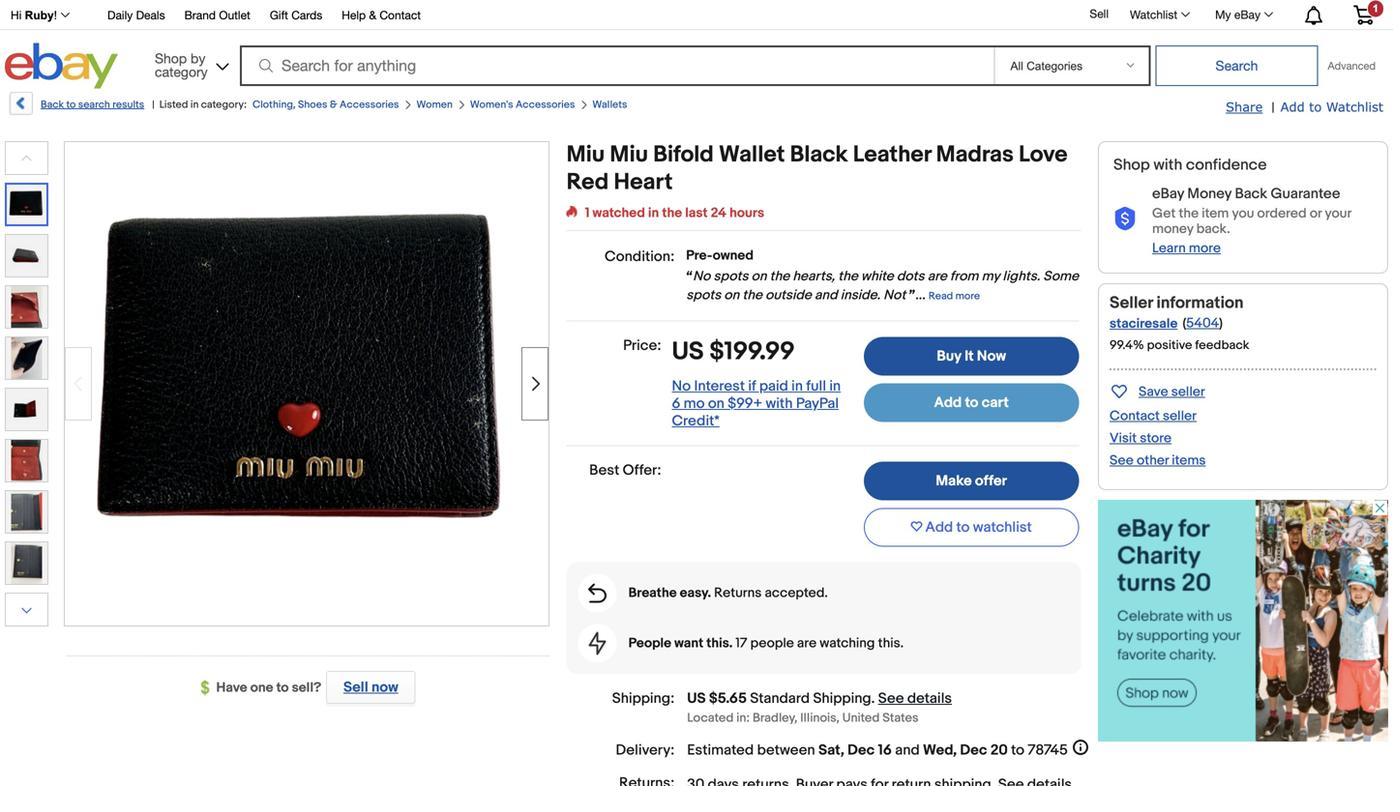 Task type: describe. For each thing, give the bounding box(es) containing it.
search
[[78, 99, 110, 111]]

to right 20
[[1012, 742, 1025, 760]]

gift
[[270, 8, 288, 22]]

money
[[1188, 185, 1232, 203]]

"
[[686, 269, 693, 285]]

$99+
[[728, 395, 763, 413]]

sell now link
[[321, 672, 416, 705]]

Search for anything text field
[[243, 47, 991, 84]]

1 vertical spatial are
[[797, 636, 817, 652]]

women link
[[417, 99, 453, 111]]

shop by category banner
[[0, 0, 1389, 94]]

see details link
[[879, 690, 952, 708]]

read
[[929, 290, 954, 303]]

share button
[[1226, 99, 1263, 116]]

see inside us $199.99 main content
[[879, 690, 904, 708]]

add to watchlist link
[[1281, 99, 1384, 116]]

save seller
[[1139, 384, 1206, 401]]

my ebay
[[1216, 8, 1261, 21]]

ordered
[[1258, 206, 1307, 222]]

us $199.99 main content
[[567, 141, 1091, 787]]

condition:
[[605, 248, 675, 266]]

confidence
[[1186, 156, 1267, 175]]

feedback
[[1196, 338, 1250, 353]]

category:
[[201, 99, 247, 111]]

24
[[711, 205, 727, 222]]

the inside ebay money back guarantee get the item you ordered or your money back. learn more
[[1179, 206, 1199, 222]]

with inside no interest if paid in full in 6 mo on $99+ with paypal credit*
[[766, 395, 793, 413]]

to inside button
[[957, 519, 970, 537]]

it
[[965, 348, 974, 365]]

shipping:
[[612, 690, 675, 708]]

0 vertical spatial with
[[1154, 156, 1183, 175]]

watchlist inside account navigation
[[1130, 8, 1178, 21]]

in right full
[[830, 378, 841, 395]]

shop with confidence
[[1114, 156, 1267, 175]]

ebay money back guarantee get the item you ordered or your money back. learn more
[[1153, 185, 1352, 257]]

picture 4 of 23 image
[[6, 338, 47, 379]]

save seller button
[[1110, 380, 1206, 403]]

credit*
[[672, 413, 720, 430]]

your
[[1325, 206, 1352, 222]]

0 horizontal spatial back
[[41, 99, 64, 111]]

1 miu from the left
[[567, 141, 605, 169]]

clothing, shoes & accessories
[[253, 99, 399, 111]]

no interest if paid in full in 6 mo on $99+ with paypal credit*
[[672, 378, 841, 430]]

to right "one"
[[276, 680, 289, 697]]

shop for shop by category
[[155, 50, 187, 66]]

watchlist inside the share | add to watchlist
[[1327, 99, 1384, 114]]

hours
[[730, 205, 765, 222]]

seller for contact
[[1163, 408, 1197, 425]]

hi ruby !
[[11, 9, 57, 22]]

.
[[872, 690, 875, 708]]

watchlist link
[[1120, 3, 1199, 26]]

miu miu bifold wallet black leather madras love red heart
[[567, 141, 1068, 196]]

women's accessories
[[470, 99, 575, 111]]

buy
[[937, 348, 962, 365]]

(
[[1183, 315, 1187, 332]]

with details__icon image for people want this.
[[589, 632, 606, 656]]

one
[[250, 680, 273, 697]]

make
[[936, 473, 972, 490]]

with details__icon image for breathe easy.
[[589, 584, 607, 603]]

& inside account navigation
[[369, 8, 377, 22]]

delivery:
[[616, 742, 675, 760]]

the left outside
[[743, 287, 763, 304]]

seller information staciresale ( 5404 ) 99.4% positive feedback
[[1110, 293, 1250, 353]]

other
[[1137, 453, 1169, 469]]

item
[[1202, 206, 1229, 222]]

us $5.65
[[687, 690, 747, 708]]

0 horizontal spatial |
[[152, 99, 155, 111]]

brand
[[184, 8, 216, 22]]

last
[[685, 205, 708, 222]]

and inside " no spots on the hearts, the white dots are from my lights. some spots on the outside and inside. not
[[815, 287, 838, 304]]

visit store link
[[1110, 431, 1172, 447]]

learn more link
[[1153, 240, 1221, 257]]

staciresale link
[[1110, 316, 1178, 332]]

2 this. from the left
[[878, 636, 904, 652]]

on inside no interest if paid in full in 6 mo on $99+ with paypal credit*
[[708, 395, 725, 413]]

1 vertical spatial on
[[724, 287, 740, 304]]

ebay inside "link"
[[1235, 8, 1261, 21]]

0 horizontal spatial &
[[330, 99, 337, 111]]

located
[[687, 711, 734, 726]]

sat,
[[819, 742, 845, 760]]

madras
[[937, 141, 1014, 169]]

advertisement region
[[1098, 500, 1389, 742]]

now
[[372, 679, 398, 697]]

visit
[[1110, 431, 1137, 447]]

brand outlet link
[[184, 5, 250, 27]]

add to cart link
[[864, 384, 1080, 422]]

ebay inside ebay money back guarantee get the item you ordered or your money back. learn more
[[1153, 185, 1185, 203]]

1 for 1 watched in the last 24 hours
[[585, 205, 590, 222]]

sell for sell now
[[344, 679, 368, 697]]

1 vertical spatial and
[[896, 742, 920, 760]]

no inside no interest if paid in full in 6 mo on $99+ with paypal credit*
[[672, 378, 691, 395]]

save
[[1139, 384, 1169, 401]]

united
[[843, 711, 880, 726]]

wed,
[[923, 742, 957, 760]]

information
[[1157, 293, 1244, 314]]

5404
[[1187, 315, 1220, 332]]

" no spots on the hearts, the white dots are from my lights. some spots on the outside and inside. not
[[686, 269, 1079, 304]]

deals
[[136, 8, 165, 22]]

add to cart
[[934, 394, 1009, 412]]

the up outside
[[770, 269, 790, 285]]

returns
[[714, 585, 762, 602]]

more inside " ... read more
[[956, 290, 980, 303]]

6
[[672, 395, 681, 413]]

outside
[[766, 287, 812, 304]]

interest
[[694, 378, 745, 395]]

help & contact link
[[342, 5, 421, 27]]

picture 6 of 23 image
[[6, 440, 47, 482]]

advanced link
[[1319, 46, 1386, 85]]

gift cards link
[[270, 5, 323, 27]]

picture 2 of 23 image
[[6, 235, 47, 277]]

sell now
[[344, 679, 398, 697]]

contact seller visit store see other items
[[1110, 408, 1206, 469]]

"
[[909, 287, 916, 304]]

see other items link
[[1110, 453, 1206, 469]]

brand outlet
[[184, 8, 250, 22]]

lights.
[[1003, 269, 1041, 285]]

)
[[1220, 315, 1223, 332]]

us for us $5.65
[[687, 690, 706, 708]]

wallets
[[593, 99, 628, 111]]

add to watchlist
[[926, 519, 1032, 537]]

17
[[736, 636, 748, 652]]



Task type: locate. For each thing, give the bounding box(es) containing it.
with details__icon image left breathe on the bottom of the page
[[589, 584, 607, 603]]

have
[[216, 680, 247, 697]]

seller down save seller
[[1163, 408, 1197, 425]]

no up credit*
[[672, 378, 691, 395]]

0 vertical spatial more
[[1189, 240, 1221, 257]]

paypal
[[796, 395, 839, 413]]

with up get
[[1154, 156, 1183, 175]]

watchlist right sell link
[[1130, 8, 1178, 21]]

1 inside us $199.99 main content
[[585, 205, 590, 222]]

1 vertical spatial watchlist
[[1327, 99, 1384, 114]]

watchlist
[[973, 519, 1032, 537]]

1 horizontal spatial watchlist
[[1327, 99, 1384, 114]]

love
[[1019, 141, 1068, 169]]

1 horizontal spatial sell
[[1090, 7, 1109, 20]]

1 vertical spatial us
[[687, 690, 706, 708]]

dec
[[848, 742, 875, 760], [961, 742, 988, 760]]

0 vertical spatial &
[[369, 8, 377, 22]]

make offer link
[[864, 462, 1080, 501]]

1 accessories from the left
[[340, 99, 399, 111]]

women's accessories link
[[470, 99, 575, 111]]

& right help
[[369, 8, 377, 22]]

accessories right the women's
[[516, 99, 575, 111]]

1 vertical spatial see
[[879, 690, 904, 708]]

us up located
[[687, 690, 706, 708]]

back to search results
[[41, 99, 144, 111]]

heart
[[614, 169, 673, 196]]

account navigation
[[0, 0, 1389, 30]]

seller for save
[[1172, 384, 1206, 401]]

dollar sign image
[[201, 681, 216, 697]]

with details__icon image left people in the left bottom of the page
[[589, 632, 606, 656]]

to left 'watchlist'
[[957, 519, 970, 537]]

0 horizontal spatial sell
[[344, 679, 368, 697]]

contact seller link
[[1110, 408, 1197, 425]]

dec left 16
[[848, 742, 875, 760]]

daily deals
[[107, 8, 165, 22]]

0 horizontal spatial and
[[815, 287, 838, 304]]

ebay up get
[[1153, 185, 1185, 203]]

the left the last
[[662, 205, 682, 222]]

add for add to cart
[[934, 394, 962, 412]]

1 horizontal spatial back
[[1235, 185, 1268, 203]]

are up read on the top
[[928, 269, 947, 285]]

0 horizontal spatial contact
[[380, 8, 421, 22]]

ruby
[[25, 9, 54, 22]]

0 horizontal spatial are
[[797, 636, 817, 652]]

more inside ebay money back guarantee get the item you ordered or your money back. learn more
[[1189, 240, 1221, 257]]

0 horizontal spatial see
[[879, 690, 904, 708]]

spots down owned
[[714, 269, 749, 285]]

with details__icon image for ebay money back guarantee
[[1114, 207, 1137, 232]]

1 horizontal spatial miu
[[610, 141, 648, 169]]

black
[[790, 141, 848, 169]]

| left listed
[[152, 99, 155, 111]]

5404 link
[[1187, 315, 1220, 332]]

0 vertical spatial see
[[1110, 453, 1134, 469]]

with details__icon image left get
[[1114, 207, 1137, 232]]

1 link
[[1342, 0, 1386, 28]]

states
[[883, 711, 919, 726]]

1 horizontal spatial &
[[369, 8, 377, 22]]

to inside the share | add to watchlist
[[1310, 99, 1322, 114]]

accepted.
[[765, 585, 828, 602]]

1 horizontal spatial are
[[928, 269, 947, 285]]

0 vertical spatial 1
[[1373, 2, 1379, 14]]

my
[[982, 269, 1000, 285]]

us right 'price:'
[[672, 337, 704, 367]]

cards
[[292, 8, 323, 22]]

see right .
[[879, 690, 904, 708]]

& right "shoes"
[[330, 99, 337, 111]]

white
[[861, 269, 894, 285]]

shop for shop with confidence
[[1114, 156, 1150, 175]]

breathe easy. returns accepted.
[[629, 585, 828, 602]]

1 vertical spatial contact
[[1110, 408, 1160, 425]]

contact inside contact seller visit store see other items
[[1110, 408, 1160, 425]]

1 horizontal spatial 1
[[1373, 2, 1379, 14]]

add for add to watchlist
[[926, 519, 954, 537]]

details
[[908, 690, 952, 708]]

people want this. 17 people are watching this.
[[629, 636, 904, 652]]

you
[[1232, 206, 1255, 222]]

...
[[916, 287, 926, 304]]

see down visit on the right bottom of the page
[[1110, 453, 1134, 469]]

are right people at right bottom
[[797, 636, 817, 652]]

owned
[[713, 248, 754, 264]]

1 this. from the left
[[707, 636, 733, 652]]

78745
[[1028, 742, 1068, 760]]

miu right the red
[[610, 141, 648, 169]]

0 horizontal spatial more
[[956, 290, 980, 303]]

&
[[369, 8, 377, 22], [330, 99, 337, 111]]

between
[[757, 742, 815, 760]]

0 vertical spatial sell
[[1090, 7, 1109, 20]]

1 for 1
[[1373, 2, 1379, 14]]

1 vertical spatial back
[[1235, 185, 1268, 203]]

1 up advanced link
[[1373, 2, 1379, 14]]

with details__icon image
[[1114, 207, 1137, 232], [589, 584, 607, 603], [589, 632, 606, 656]]

sell left 'watchlist' link
[[1090, 7, 1109, 20]]

standard
[[750, 690, 810, 708]]

spots down "
[[686, 287, 721, 304]]

0 vertical spatial spots
[[714, 269, 749, 285]]

see inside contact seller visit store see other items
[[1110, 453, 1134, 469]]

my ebay link
[[1205, 3, 1282, 26]]

and right 16
[[896, 742, 920, 760]]

women's
[[470, 99, 513, 111]]

want
[[675, 636, 704, 652]]

1 horizontal spatial ebay
[[1235, 8, 1261, 21]]

1 horizontal spatial accessories
[[516, 99, 575, 111]]

0 horizontal spatial ebay
[[1153, 185, 1185, 203]]

paid
[[760, 378, 789, 395]]

buy it now link
[[864, 337, 1080, 376]]

to left cart
[[965, 394, 979, 412]]

hearts,
[[793, 269, 835, 285]]

to down advanced link
[[1310, 99, 1322, 114]]

0 vertical spatial seller
[[1172, 384, 1206, 401]]

seller right save
[[1172, 384, 1206, 401]]

to left search
[[66, 99, 76, 111]]

more
[[1189, 240, 1221, 257], [956, 290, 980, 303]]

clothing, shoes & accessories link
[[253, 99, 399, 111]]

best
[[590, 462, 620, 479]]

picture 1 of 23 image
[[7, 185, 46, 225]]

by
[[191, 50, 206, 66]]

more down from
[[956, 290, 980, 303]]

to
[[66, 99, 76, 111], [1310, 99, 1322, 114], [965, 394, 979, 412], [957, 519, 970, 537], [276, 680, 289, 697], [1012, 742, 1025, 760]]

add down buy
[[934, 394, 962, 412]]

2 vertical spatial on
[[708, 395, 725, 413]]

are inside " no spots on the hearts, the white dots are from my lights. some spots on the outside and inside. not
[[928, 269, 947, 285]]

advanced
[[1328, 60, 1376, 72]]

1 vertical spatial add
[[934, 394, 962, 412]]

offer:
[[623, 462, 662, 479]]

add inside the share | add to watchlist
[[1281, 99, 1305, 114]]

back up you
[[1235, 185, 1268, 203]]

no
[[693, 269, 711, 285], [672, 378, 691, 395]]

0 vertical spatial are
[[928, 269, 947, 285]]

0 horizontal spatial no
[[672, 378, 691, 395]]

picture 5 of 23 image
[[6, 389, 47, 431]]

picture 7 of 23 image
[[6, 492, 47, 533]]

1 horizontal spatial see
[[1110, 453, 1134, 469]]

miu down the wallets link
[[567, 141, 605, 169]]

contact inside "help & contact" link
[[380, 8, 421, 22]]

this. right watching
[[878, 636, 904, 652]]

0 vertical spatial and
[[815, 287, 838, 304]]

2 vertical spatial add
[[926, 519, 954, 537]]

shoes
[[298, 99, 328, 111]]

the up inside. on the right of page
[[838, 269, 858, 285]]

easy.
[[680, 585, 711, 602]]

picture 8 of 23 image
[[6, 543, 47, 585]]

0 vertical spatial on
[[752, 269, 767, 285]]

shop right love
[[1114, 156, 1150, 175]]

1 vertical spatial no
[[672, 378, 691, 395]]

2 dec from the left
[[961, 742, 988, 760]]

0 vertical spatial back
[[41, 99, 64, 111]]

1 vertical spatial shop
[[1114, 156, 1150, 175]]

1 vertical spatial with details__icon image
[[589, 584, 607, 603]]

contact right help
[[380, 8, 421, 22]]

illinois,
[[801, 711, 840, 726]]

1 down the red
[[585, 205, 590, 222]]

2 accessories from the left
[[516, 99, 575, 111]]

1
[[1373, 2, 1379, 14], [585, 205, 590, 222]]

share | add to watchlist
[[1226, 99, 1384, 116]]

watching
[[820, 636, 875, 652]]

in left full
[[792, 378, 803, 395]]

seller inside contact seller visit store see other items
[[1163, 408, 1197, 425]]

some
[[1044, 269, 1079, 285]]

1 vertical spatial sell
[[344, 679, 368, 697]]

1 vertical spatial seller
[[1163, 408, 1197, 425]]

1 horizontal spatial no
[[693, 269, 711, 285]]

shop left by
[[155, 50, 187, 66]]

shop
[[155, 50, 187, 66], [1114, 156, 1150, 175]]

on
[[752, 269, 767, 285], [724, 287, 740, 304], [708, 395, 725, 413]]

contact up visit store link
[[1110, 408, 1160, 425]]

None submit
[[1156, 45, 1319, 86]]

or
[[1310, 206, 1322, 222]]

sell inside account navigation
[[1090, 7, 1109, 20]]

0 horizontal spatial with
[[766, 395, 793, 413]]

add inside button
[[926, 519, 954, 537]]

with right if
[[766, 395, 793, 413]]

0 vertical spatial shop
[[155, 50, 187, 66]]

1 horizontal spatial contact
[[1110, 408, 1160, 425]]

" ... read more
[[909, 287, 980, 304]]

ebay
[[1235, 8, 1261, 21], [1153, 185, 1185, 203]]

1 horizontal spatial |
[[1272, 100, 1275, 116]]

1 vertical spatial 1
[[585, 205, 590, 222]]

this. left 17
[[707, 636, 733, 652]]

dec left 20
[[961, 742, 988, 760]]

1 horizontal spatial dec
[[961, 742, 988, 760]]

0 horizontal spatial this.
[[707, 636, 733, 652]]

1 vertical spatial ebay
[[1153, 185, 1185, 203]]

read more link
[[929, 287, 980, 304]]

daily deals link
[[107, 5, 165, 27]]

full
[[807, 378, 826, 395]]

sell for sell
[[1090, 7, 1109, 20]]

positive
[[1147, 338, 1193, 353]]

watched
[[593, 205, 645, 222]]

seller inside button
[[1172, 384, 1206, 401]]

add to watchlist button
[[864, 509, 1080, 547]]

have one to sell?
[[216, 680, 321, 697]]

2 vertical spatial with details__icon image
[[589, 632, 606, 656]]

!
[[54, 9, 57, 22]]

0 horizontal spatial miu
[[567, 141, 605, 169]]

0 vertical spatial no
[[693, 269, 711, 285]]

more down back.
[[1189, 240, 1221, 257]]

add right share
[[1281, 99, 1305, 114]]

0 vertical spatial ebay
[[1235, 8, 1261, 21]]

0 vertical spatial with details__icon image
[[1114, 207, 1137, 232]]

shop by category button
[[146, 43, 233, 85]]

watchlist down advanced link
[[1327, 99, 1384, 114]]

0 horizontal spatial accessories
[[340, 99, 399, 111]]

bradley,
[[753, 711, 798, 726]]

back inside ebay money back guarantee get the item you ordered or your money back. learn more
[[1235, 185, 1268, 203]]

0 vertical spatial contact
[[380, 8, 421, 22]]

0 vertical spatial us
[[672, 337, 704, 367]]

| inside the share | add to watchlist
[[1272, 100, 1275, 116]]

1 horizontal spatial with
[[1154, 156, 1183, 175]]

0 horizontal spatial dec
[[848, 742, 875, 760]]

us for us $199.99
[[672, 337, 704, 367]]

picture 3 of 23 image
[[6, 286, 47, 328]]

shop inside shop by category
[[155, 50, 187, 66]]

accessories right "shoes"
[[340, 99, 399, 111]]

0 horizontal spatial watchlist
[[1130, 8, 1178, 21]]

0 vertical spatial watchlist
[[1130, 8, 1178, 21]]

0 horizontal spatial shop
[[155, 50, 187, 66]]

red
[[567, 169, 609, 196]]

0 horizontal spatial 1
[[585, 205, 590, 222]]

0 vertical spatial add
[[1281, 99, 1305, 114]]

1 horizontal spatial and
[[896, 742, 920, 760]]

accessories
[[340, 99, 399, 111], [516, 99, 575, 111]]

99.4%
[[1110, 338, 1145, 353]]

1 dec from the left
[[848, 742, 875, 760]]

watchlist
[[1130, 8, 1178, 21], [1327, 99, 1384, 114]]

in down heart
[[648, 205, 659, 222]]

price:
[[623, 337, 662, 355]]

no inside " no spots on the hearts, the white dots are from my lights. some spots on the outside and inside. not
[[693, 269, 711, 285]]

1 vertical spatial more
[[956, 290, 980, 303]]

best offer:
[[590, 462, 662, 479]]

wallets link
[[593, 99, 628, 111]]

us
[[672, 337, 704, 367], [687, 690, 706, 708]]

sell link
[[1081, 7, 1118, 20]]

none submit inside the shop by category banner
[[1156, 45, 1319, 86]]

1 horizontal spatial more
[[1189, 240, 1221, 257]]

add down make
[[926, 519, 954, 537]]

1 vertical spatial &
[[330, 99, 337, 111]]

1 horizontal spatial this.
[[878, 636, 904, 652]]

1 vertical spatial spots
[[686, 287, 721, 304]]

| right share "button"
[[1272, 100, 1275, 116]]

ebay right my
[[1235, 8, 1261, 21]]

estimated
[[687, 742, 754, 760]]

in right listed
[[191, 99, 199, 111]]

no down pre-
[[693, 269, 711, 285]]

miu miu bifold wallet black leather madras love red heart - picture 1 of 23 image
[[65, 155, 549, 609]]

2 miu from the left
[[610, 141, 648, 169]]

and down the hearts,
[[815, 287, 838, 304]]

standard shipping . see details
[[750, 690, 952, 708]]

sell
[[1090, 7, 1109, 20], [344, 679, 368, 697]]

back left search
[[41, 99, 64, 111]]

1 horizontal spatial shop
[[1114, 156, 1150, 175]]

$199.99
[[710, 337, 795, 367]]

1 vertical spatial with
[[766, 395, 793, 413]]

sell left now
[[344, 679, 368, 697]]

1 inside 1 "link"
[[1373, 2, 1379, 14]]

the right get
[[1179, 206, 1199, 222]]



Task type: vqa. For each thing, say whether or not it's contained in the screenshot.
The lowest price on hundreds of thousands of used items!
no



